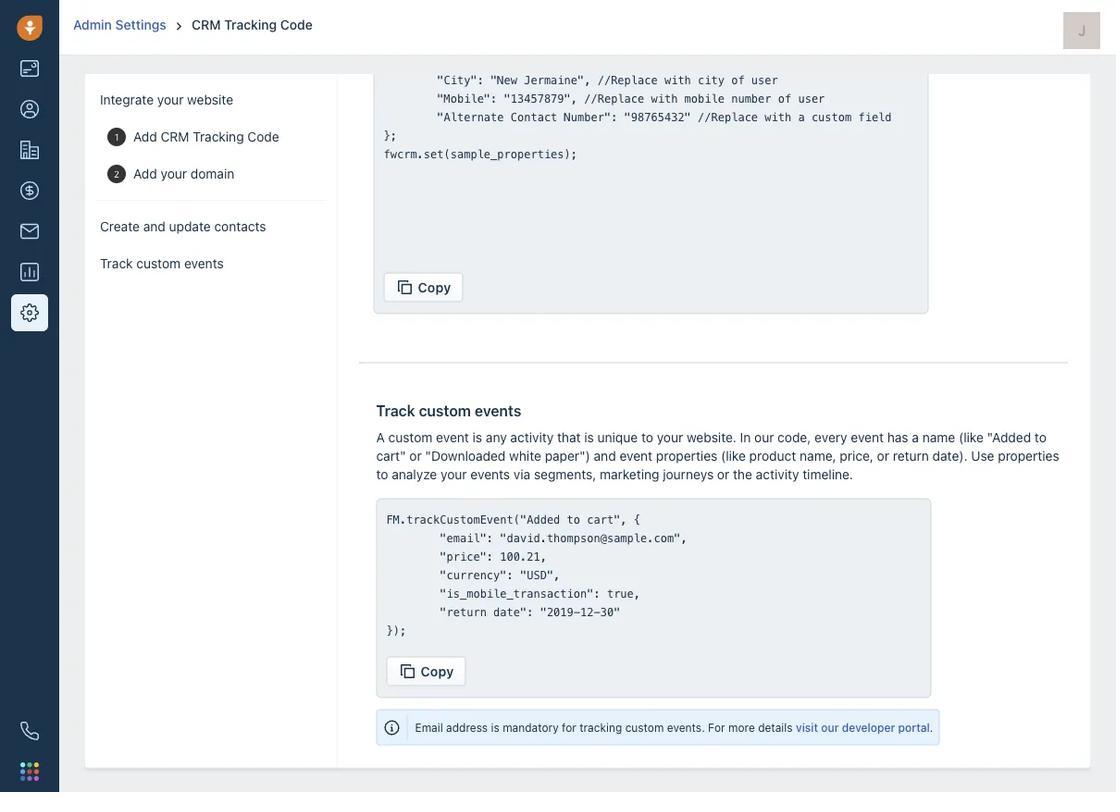 Task type: describe. For each thing, give the bounding box(es) containing it.
mandatory
[[503, 722, 559, 735]]

custom inside 'a custom event is any activity that is unique to your website. in our code, every event has a name (like "added to cart" or "downloaded white paper") and event properties (like product name, price, or return date). use properties to analyze your events via segments, marketing journeys or the activity timeline.'
[[389, 430, 433, 445]]

portal
[[899, 722, 931, 735]]

0 horizontal spatial or
[[410, 449, 422, 464]]

add your domain
[[133, 166, 235, 182]]

for
[[562, 722, 577, 735]]

website.
[[687, 430, 737, 445]]

price,
[[840, 449, 874, 464]]

1 vertical spatial track custom events
[[376, 402, 522, 420]]

your left website
[[157, 92, 184, 107]]

address
[[446, 722, 488, 735]]

our inside 'a custom event is any activity that is unique to your website. in our code, every event has a name (like "added to cart" or "downloaded white paper") and event properties (like product name, price, or return date). use properties to analyze your events via segments, marketing journeys or the activity timeline.'
[[755, 430, 775, 445]]

1 horizontal spatial or
[[718, 467, 730, 482]]

add crm tracking code
[[133, 129, 279, 144]]

marketing
[[600, 467, 660, 482]]

2 horizontal spatial to
[[1035, 430, 1047, 445]]

0 vertical spatial copy button
[[384, 273, 464, 303]]

2 horizontal spatial or
[[878, 449, 890, 464]]

1 horizontal spatial event
[[620, 449, 653, 464]]

a custom event is any activity that is unique to your website. in our code, every event has a name (like "added to cart" or "downloaded white paper") and event properties (like product name, price, or return date). use properties to analyze your events via segments, marketing journeys or the activity timeline.
[[376, 430, 1060, 482]]

0 vertical spatial events
[[184, 256, 224, 271]]

contacts
[[214, 219, 266, 234]]

the
[[733, 467, 753, 482]]

1 horizontal spatial is
[[491, 722, 500, 735]]

that
[[558, 430, 581, 445]]

for
[[709, 722, 726, 735]]

via
[[514, 467, 531, 482]]

1 vertical spatial copy button
[[387, 658, 466, 687]]

0 vertical spatial tracking
[[224, 17, 277, 32]]

copy for topmost 'copy' button
[[418, 280, 451, 295]]

use
[[972, 449, 995, 464]]

1 vertical spatial events
[[475, 402, 522, 420]]

timeline.
[[803, 467, 854, 482]]

admin settings
[[73, 17, 166, 32]]

create and update contacts
[[100, 219, 266, 234]]

2
[[114, 169, 120, 179]]

in
[[741, 430, 751, 445]]

1 vertical spatial our
[[822, 722, 839, 735]]

1 horizontal spatial code
[[281, 17, 313, 32]]

integrate your website
[[100, 92, 233, 107]]

cart"
[[376, 449, 406, 464]]

website
[[187, 92, 233, 107]]

phone element
[[11, 713, 48, 750]]

2 horizontal spatial is
[[585, 430, 594, 445]]

a
[[376, 430, 385, 445]]

0 horizontal spatial is
[[473, 430, 483, 445]]

product
[[750, 449, 797, 464]]

update
[[169, 219, 211, 234]]

events.
[[667, 722, 705, 735]]

every
[[815, 430, 848, 445]]

1 vertical spatial crm
[[161, 129, 189, 144]]

and inside 'a custom event is any activity that is unique to your website. in our code, every event has a name (like "added to cart" or "downloaded white paper") and event properties (like product name, price, or return date). use properties to analyze your events via segments, marketing journeys or the activity timeline.'
[[594, 449, 616, 464]]

add for add your domain
[[133, 166, 157, 182]]

0 vertical spatial crm
[[192, 17, 221, 32]]

0 horizontal spatial activity
[[511, 430, 554, 445]]

1 vertical spatial tracking
[[193, 129, 244, 144]]

date).
[[933, 449, 968, 464]]

any
[[486, 430, 507, 445]]

1 horizontal spatial (like
[[959, 430, 984, 445]]

code,
[[778, 430, 812, 445]]

name,
[[800, 449, 837, 464]]



Task type: vqa. For each thing, say whether or not it's contained in the screenshot.
of
no



Task type: locate. For each thing, give the bounding box(es) containing it.
and right create at the left top
[[143, 219, 166, 234]]

your up journeys
[[657, 430, 684, 445]]

"downloaded
[[425, 449, 506, 464]]

1 add from the top
[[133, 129, 157, 144]]

event up price,
[[851, 430, 884, 445]]

add for add crm tracking code
[[133, 129, 157, 144]]

journeys
[[663, 467, 714, 482]]

freshworks switcher image
[[20, 763, 39, 782]]

your down "downloaded
[[441, 467, 467, 482]]

is right that
[[585, 430, 594, 445]]

or
[[410, 449, 422, 464], [878, 449, 890, 464], [718, 467, 730, 482]]

(like up use
[[959, 430, 984, 445]]

activity down product on the right bottom of the page
[[756, 467, 800, 482]]

(like up 'the'
[[721, 449, 746, 464]]

crm tracking code
[[192, 17, 313, 32]]

is
[[473, 430, 483, 445], [585, 430, 594, 445], [491, 722, 500, 735]]

or down has
[[878, 449, 890, 464]]

admin settings link
[[73, 17, 170, 32]]

custom up "downloaded
[[419, 402, 471, 420]]

0 vertical spatial and
[[143, 219, 166, 234]]

details
[[759, 722, 793, 735]]

event
[[436, 430, 469, 445], [851, 430, 884, 445], [620, 449, 653, 464]]

activity
[[511, 430, 554, 445], [756, 467, 800, 482]]

to down cart"
[[376, 467, 388, 482]]

track custom events down create and update contacts
[[100, 256, 224, 271]]

activity up white
[[511, 430, 554, 445]]

0 horizontal spatial properties
[[657, 449, 718, 464]]

is left any
[[473, 430, 483, 445]]

1
[[114, 132, 119, 142]]

(like
[[959, 430, 984, 445], [721, 449, 746, 464]]

crm down integrate your website
[[161, 129, 189, 144]]

0 vertical spatial (like
[[959, 430, 984, 445]]

2 properties from the left
[[999, 449, 1060, 464]]

events down "downloaded
[[471, 467, 510, 482]]

1 horizontal spatial and
[[594, 449, 616, 464]]

track custom events
[[100, 256, 224, 271], [376, 402, 522, 420]]

custom
[[136, 256, 181, 271], [419, 402, 471, 420], [389, 430, 433, 445], [626, 722, 664, 735]]

1 horizontal spatial crm
[[192, 17, 221, 32]]

1 horizontal spatial to
[[642, 430, 654, 445]]

1 properties from the left
[[657, 449, 718, 464]]

track
[[100, 256, 133, 271], [376, 402, 415, 420]]

None text field
[[384, 34, 919, 257]]

0 horizontal spatial crm
[[161, 129, 189, 144]]

1 horizontal spatial track custom events
[[376, 402, 522, 420]]

1 horizontal spatial track
[[376, 402, 415, 420]]

event up "downloaded
[[436, 430, 469, 445]]

custom up cart"
[[389, 430, 433, 445]]

and
[[143, 219, 166, 234], [594, 449, 616, 464]]

phone image
[[20, 722, 39, 741]]

.
[[931, 722, 934, 735]]

settings
[[115, 17, 166, 32]]

track up a
[[376, 402, 415, 420]]

unique
[[598, 430, 638, 445]]

to
[[642, 430, 654, 445], [1035, 430, 1047, 445], [376, 467, 388, 482]]

crm
[[192, 17, 221, 32], [161, 129, 189, 144]]

email address is mandatory for tracking custom events. for more details visit our developer portal .
[[415, 722, 934, 735]]

our right visit at the right bottom of page
[[822, 722, 839, 735]]

1 vertical spatial and
[[594, 449, 616, 464]]

0 horizontal spatial track
[[100, 256, 133, 271]]

domain
[[191, 166, 235, 182]]

name
[[923, 430, 956, 445]]

copy
[[418, 280, 451, 295], [421, 664, 454, 680]]

your left domain
[[161, 166, 187, 182]]

white
[[509, 449, 542, 464]]

event up marketing
[[620, 449, 653, 464]]

our right in at the bottom of page
[[755, 430, 775, 445]]

0 vertical spatial our
[[755, 430, 775, 445]]

track custom events up "downloaded
[[376, 402, 522, 420]]

to right unique
[[642, 430, 654, 445]]

properties
[[657, 449, 718, 464], [999, 449, 1060, 464]]

0 vertical spatial code
[[281, 17, 313, 32]]

properties down "added
[[999, 449, 1060, 464]]

events up any
[[475, 402, 522, 420]]

more
[[729, 722, 755, 735]]

0 horizontal spatial track custom events
[[100, 256, 224, 271]]

to right "added
[[1035, 430, 1047, 445]]

0 horizontal spatial event
[[436, 430, 469, 445]]

code
[[281, 17, 313, 32], [248, 129, 279, 144]]

custom down create and update contacts
[[136, 256, 181, 271]]

paper")
[[545, 449, 591, 464]]

2 horizontal spatial event
[[851, 430, 884, 445]]

a
[[913, 430, 920, 445]]

"added
[[988, 430, 1032, 445]]

1 horizontal spatial activity
[[756, 467, 800, 482]]

1 vertical spatial code
[[248, 129, 279, 144]]

add right 1
[[133, 129, 157, 144]]

and down unique
[[594, 449, 616, 464]]

has
[[888, 430, 909, 445]]

tracking
[[224, 17, 277, 32], [193, 129, 244, 144]]

tracking
[[580, 722, 623, 735]]

1 vertical spatial add
[[133, 166, 157, 182]]

1 vertical spatial (like
[[721, 449, 746, 464]]

0 vertical spatial copy
[[418, 280, 451, 295]]

copy button
[[384, 273, 464, 303], [387, 658, 466, 687]]

0 vertical spatial track
[[100, 256, 133, 271]]

tracking up website
[[224, 17, 277, 32]]

integrate
[[100, 92, 154, 107]]

events down update
[[184, 256, 224, 271]]

events
[[184, 256, 224, 271], [475, 402, 522, 420], [471, 467, 510, 482]]

0 horizontal spatial code
[[248, 129, 279, 144]]

crm right settings
[[192, 17, 221, 32]]

visit our developer portal link
[[796, 722, 931, 735]]

0 horizontal spatial (like
[[721, 449, 746, 464]]

events inside 'a custom event is any activity that is unique to your website. in our code, every event has a name (like "added to cart" or "downloaded white paper") and event properties (like product name, price, or return date). use properties to analyze your events via segments, marketing journeys or the activity timeline.'
[[471, 467, 510, 482]]

admin
[[73, 17, 112, 32]]

2 vertical spatial events
[[471, 467, 510, 482]]

1 vertical spatial track
[[376, 402, 415, 420]]

1 horizontal spatial properties
[[999, 449, 1060, 464]]

None text field
[[387, 511, 922, 641]]

or up analyze at the left of page
[[410, 449, 422, 464]]

1 vertical spatial activity
[[756, 467, 800, 482]]

0 horizontal spatial our
[[755, 430, 775, 445]]

your
[[157, 92, 184, 107], [161, 166, 187, 182], [657, 430, 684, 445], [441, 467, 467, 482]]

1 vertical spatial copy
[[421, 664, 454, 680]]

email
[[415, 722, 443, 735]]

segments,
[[534, 467, 597, 482]]

is right address
[[491, 722, 500, 735]]

1 horizontal spatial our
[[822, 722, 839, 735]]

track down create at the left top
[[100, 256, 133, 271]]

custom left events. on the bottom right of the page
[[626, 722, 664, 735]]

0 vertical spatial add
[[133, 129, 157, 144]]

copy for bottommost 'copy' button
[[421, 664, 454, 680]]

return
[[893, 449, 930, 464]]

0 horizontal spatial and
[[143, 219, 166, 234]]

visit
[[796, 722, 819, 735]]

properties up journeys
[[657, 449, 718, 464]]

0 horizontal spatial to
[[376, 467, 388, 482]]

0 vertical spatial track custom events
[[100, 256, 224, 271]]

add
[[133, 129, 157, 144], [133, 166, 157, 182]]

create
[[100, 219, 140, 234]]

tracking up domain
[[193, 129, 244, 144]]

or left 'the'
[[718, 467, 730, 482]]

our
[[755, 430, 775, 445], [822, 722, 839, 735]]

developer
[[843, 722, 896, 735]]

add right 2
[[133, 166, 157, 182]]

0 vertical spatial activity
[[511, 430, 554, 445]]

analyze
[[392, 467, 437, 482]]

2 add from the top
[[133, 166, 157, 182]]



